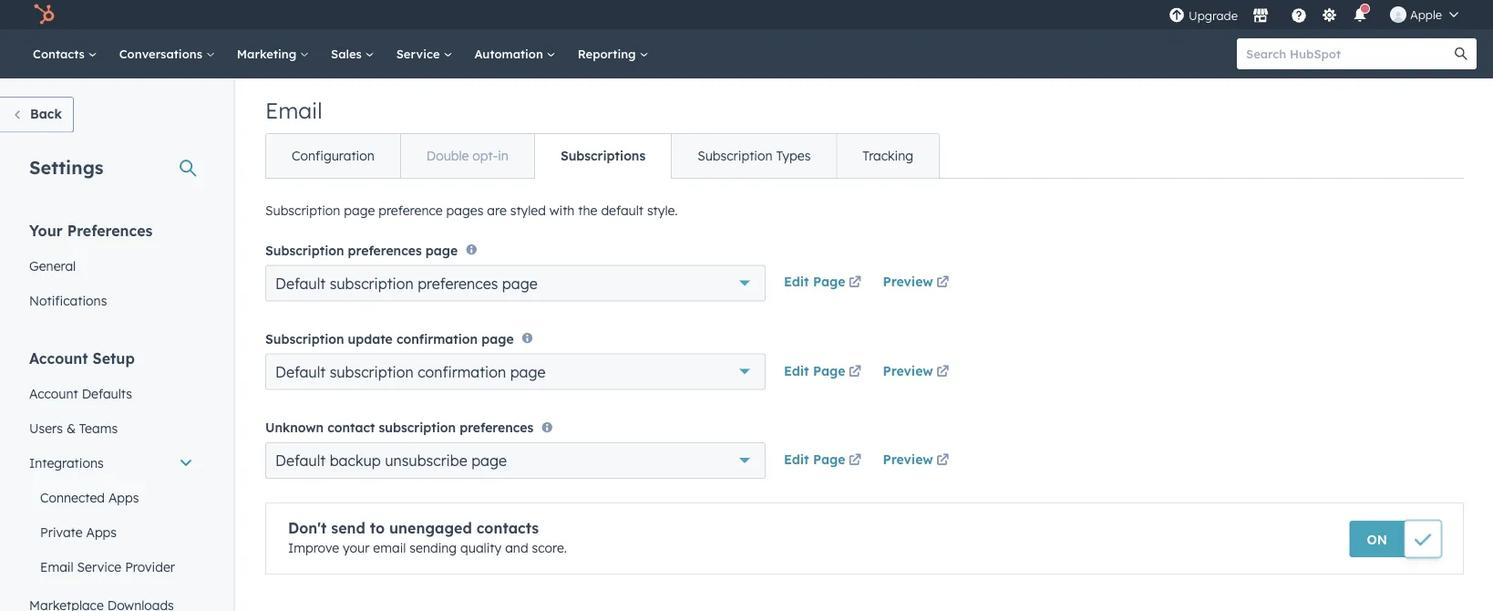 Task type: describe. For each thing, give the bounding box(es) containing it.
subscription preferences page
[[265, 242, 458, 258]]

edit page for default subscription confirmation page
[[784, 362, 846, 378]]

account for account setup
[[29, 349, 88, 367]]

users
[[29, 420, 63, 436]]

teams
[[79, 420, 118, 436]]

don't send to unengaged contacts improve your email sending quality and score.
[[288, 519, 567, 556]]

upgrade image
[[1169, 8, 1186, 24]]

and
[[505, 540, 529, 556]]

default subscription preferences page
[[275, 274, 538, 292]]

connected apps
[[40, 489, 139, 505]]

notifications image
[[1353, 8, 1369, 25]]

setup
[[93, 349, 135, 367]]

provider
[[125, 559, 175, 575]]

account setup element
[[18, 348, 204, 611]]

default subscription preferences page button
[[265, 265, 766, 301]]

connected apps link
[[18, 480, 204, 515]]

email service provider link
[[18, 550, 204, 584]]

tracking link
[[837, 134, 940, 178]]

subscriptions
[[561, 148, 646, 164]]

to
[[370, 519, 385, 537]]

page for subscription update confirmation page
[[482, 331, 514, 347]]

page for default subscription preferences page
[[813, 274, 846, 290]]

apps for private apps
[[86, 524, 117, 540]]

reporting link
[[567, 29, 660, 78]]

reporting
[[578, 46, 640, 61]]

sales
[[331, 46, 365, 61]]

backup
[[330, 452, 381, 470]]

marketplaces image
[[1253, 8, 1270, 25]]

double opt-in link
[[400, 134, 534, 178]]

subscription update confirmation page
[[265, 331, 514, 347]]

users & teams
[[29, 420, 118, 436]]

integrations button
[[18, 446, 204, 480]]

email
[[373, 540, 406, 556]]

service link
[[385, 29, 464, 78]]

page for default backup unsubscribe page
[[472, 452, 507, 470]]

apple
[[1411, 7, 1443, 22]]

unsubscribe
[[385, 452, 468, 470]]

conversations link
[[108, 29, 226, 78]]

hubspot link
[[22, 4, 68, 26]]

subscription for preferences
[[330, 274, 414, 292]]

subscription types
[[698, 148, 811, 164]]

general link
[[18, 249, 204, 283]]

in
[[498, 148, 509, 164]]

edit for default subscription preferences page
[[784, 274, 810, 290]]

pages
[[447, 202, 484, 218]]

notifications button
[[1345, 0, 1376, 29]]

preview for default backup unsubscribe page
[[883, 451, 934, 467]]

settings
[[29, 156, 104, 178]]

navigation containing configuration
[[265, 133, 940, 179]]

double
[[427, 148, 469, 164]]

page up subscription preferences page at the left of page
[[344, 202, 375, 218]]

page for default subscription preferences page
[[502, 274, 538, 292]]

private
[[40, 524, 83, 540]]

tracking
[[863, 148, 914, 164]]

default subscription confirmation page button
[[265, 354, 766, 390]]

private apps
[[40, 524, 117, 540]]

preferences
[[67, 221, 153, 239]]

your
[[29, 221, 63, 239]]

account defaults
[[29, 385, 132, 401]]

edit page for default subscription preferences page
[[784, 274, 846, 290]]

unknown
[[265, 420, 324, 436]]

upgrade
[[1189, 8, 1239, 23]]

apps for connected apps
[[108, 489, 139, 505]]

account setup
[[29, 349, 135, 367]]

back
[[30, 106, 62, 122]]

default for default subscription confirmation page
[[275, 363, 326, 381]]

settings link
[[1319, 5, 1342, 24]]

opt-
[[473, 148, 498, 164]]

email service provider
[[40, 559, 175, 575]]

search button
[[1447, 38, 1478, 69]]

subscription page preference pages are styled with the default style.
[[265, 202, 678, 218]]

edit page for default backup unsubscribe page
[[784, 451, 846, 467]]

default subscription confirmation page
[[275, 363, 546, 381]]

general
[[29, 258, 76, 274]]

subscription for subscription page preference pages are styled with the default style.
[[265, 202, 341, 218]]

your
[[343, 540, 370, 556]]

email for email service provider
[[40, 559, 74, 575]]

are
[[487, 202, 507, 218]]

marketplaces button
[[1242, 0, 1281, 29]]

default backup unsubscribe page
[[275, 452, 507, 470]]

marketing
[[237, 46, 300, 61]]

2 vertical spatial preferences
[[460, 420, 534, 436]]

improve
[[288, 540, 339, 556]]



Task type: vqa. For each thing, say whether or not it's contained in the screenshot.


Task type: locate. For each thing, give the bounding box(es) containing it.
preferences up the default backup unsubscribe page popup button
[[460, 420, 534, 436]]

0 vertical spatial service
[[396, 46, 444, 61]]

page down 'default subscription preferences page' popup button
[[510, 363, 546, 381]]

help image
[[1291, 8, 1308, 25]]

edit
[[784, 274, 810, 290], [784, 362, 810, 378], [784, 451, 810, 467]]

subscription types link
[[671, 134, 837, 178]]

edit for default backup unsubscribe page
[[784, 451, 810, 467]]

notifications link
[[18, 283, 204, 318]]

navigation
[[265, 133, 940, 179]]

apple button
[[1380, 0, 1470, 29]]

email for email
[[265, 97, 323, 124]]

account up account defaults
[[29, 349, 88, 367]]

contacts
[[33, 46, 88, 61]]

1 vertical spatial edit page link
[[784, 361, 865, 383]]

subscriptions link
[[534, 134, 671, 178]]

subscription inside subscription types link
[[698, 148, 773, 164]]

on
[[1368, 531, 1388, 547]]

1 horizontal spatial service
[[396, 46, 444, 61]]

page inside popup button
[[502, 274, 538, 292]]

apps up email service provider
[[86, 524, 117, 540]]

marketing link
[[226, 29, 320, 78]]

the
[[579, 202, 598, 218]]

your preferences element
[[18, 220, 204, 318]]

email down private
[[40, 559, 74, 575]]

1 vertical spatial preferences
[[418, 274, 498, 292]]

service right 'sales' link at the left top of page
[[396, 46, 444, 61]]

preview link for default subscription preferences page
[[883, 272, 953, 294]]

don't
[[288, 519, 327, 537]]

subscription for subscription update confirmation page
[[265, 331, 344, 347]]

3 page from the top
[[813, 451, 846, 467]]

preview for default subscription preferences page
[[883, 274, 934, 290]]

default for default subscription preferences page
[[275, 274, 326, 292]]

2 edit page link from the top
[[784, 361, 865, 383]]

page
[[813, 274, 846, 290], [813, 362, 846, 378], [813, 451, 846, 467]]

2 vertical spatial subscription
[[379, 420, 456, 436]]

Search HubSpot search field
[[1238, 38, 1461, 69]]

preferences inside popup button
[[418, 274, 498, 292]]

page up default subscription confirmation page popup button on the bottom of page
[[482, 331, 514, 347]]

0 vertical spatial account
[[29, 349, 88, 367]]

help button
[[1284, 0, 1315, 29]]

subscription down update
[[330, 363, 414, 381]]

subscription inside popup button
[[330, 363, 414, 381]]

hubspot image
[[33, 4, 55, 26]]

service
[[396, 46, 444, 61], [77, 559, 121, 575]]

0 vertical spatial preview
[[883, 274, 934, 290]]

preferences up default subscription preferences page
[[348, 242, 422, 258]]

1 default from the top
[[275, 274, 326, 292]]

preview link
[[883, 272, 953, 294], [883, 361, 953, 383], [883, 450, 953, 472]]

1 vertical spatial subscription
[[330, 363, 414, 381]]

preview link for default subscription confirmation page
[[883, 361, 953, 383]]

apps down integrations "button"
[[108, 489, 139, 505]]

types
[[777, 148, 811, 164]]

3 edit page from the top
[[784, 451, 846, 467]]

unengaged
[[389, 519, 472, 537]]

page right unsubscribe
[[472, 452, 507, 470]]

1 horizontal spatial email
[[265, 97, 323, 124]]

preference
[[379, 202, 443, 218]]

confirmation
[[397, 331, 478, 347], [418, 363, 506, 381]]

1 vertical spatial default
[[275, 363, 326, 381]]

notifications
[[29, 292, 107, 308]]

defaults
[[82, 385, 132, 401]]

0 vertical spatial subscription
[[330, 274, 414, 292]]

1 account from the top
[[29, 349, 88, 367]]

double opt-in
[[427, 148, 509, 164]]

3 edit page link from the top
[[784, 450, 865, 472]]

menu containing apple
[[1167, 0, 1472, 29]]

1 vertical spatial service
[[77, 559, 121, 575]]

styled
[[510, 202, 546, 218]]

1 vertical spatial preview link
[[883, 361, 953, 383]]

subscription
[[698, 148, 773, 164], [265, 202, 341, 218], [265, 242, 344, 258], [265, 331, 344, 347]]

back link
[[0, 97, 74, 133]]

page down pages on the left of the page
[[426, 242, 458, 258]]

bob builder image
[[1391, 6, 1407, 23]]

2 vertical spatial edit
[[784, 451, 810, 467]]

preferences
[[348, 242, 422, 258], [418, 274, 498, 292], [460, 420, 534, 436]]

0 vertical spatial email
[[265, 97, 323, 124]]

page down styled
[[502, 274, 538, 292]]

subscription inside popup button
[[330, 274, 414, 292]]

1 vertical spatial edit page
[[784, 362, 846, 378]]

default up the unknown
[[275, 363, 326, 381]]

subscription for confirmation
[[330, 363, 414, 381]]

your preferences
[[29, 221, 153, 239]]

2 page from the top
[[813, 362, 846, 378]]

default
[[601, 202, 644, 218]]

preview
[[883, 274, 934, 290], [883, 362, 934, 378], [883, 451, 934, 467]]

preferences down pages on the left of the page
[[418, 274, 498, 292]]

confirmation for update
[[397, 331, 478, 347]]

1 vertical spatial edit
[[784, 362, 810, 378]]

settings image
[[1322, 8, 1338, 24]]

link opens in a new window image
[[937, 277, 950, 290], [849, 366, 862, 378], [849, 450, 862, 472], [937, 450, 950, 472], [849, 454, 862, 467]]

page for default subscription confirmation page
[[510, 363, 546, 381]]

0 horizontal spatial service
[[77, 559, 121, 575]]

confirmation inside default subscription confirmation page popup button
[[418, 363, 506, 381]]

1 preview from the top
[[883, 274, 934, 290]]

preview for default subscription confirmation page
[[883, 362, 934, 378]]

2 preview link from the top
[[883, 361, 953, 383]]

users & teams link
[[18, 411, 204, 446]]

1 vertical spatial page
[[813, 362, 846, 378]]

1 preview link from the top
[[883, 272, 953, 294]]

0 vertical spatial edit page
[[784, 274, 846, 290]]

1 page from the top
[[813, 274, 846, 290]]

page
[[344, 202, 375, 218], [426, 242, 458, 258], [502, 274, 538, 292], [482, 331, 514, 347], [510, 363, 546, 381], [472, 452, 507, 470]]

0 vertical spatial edit
[[784, 274, 810, 290]]

email up configuration
[[265, 97, 323, 124]]

3 default from the top
[[275, 452, 326, 470]]

account
[[29, 349, 88, 367], [29, 385, 78, 401]]

subscription for subscription types
[[698, 148, 773, 164]]

confirmation down subscription update confirmation page at the left bottom of the page
[[418, 363, 506, 381]]

account up users
[[29, 385, 78, 401]]

configuration link
[[266, 134, 400, 178]]

service down private apps link
[[77, 559, 121, 575]]

2 vertical spatial edit page link
[[784, 450, 865, 472]]

2 account from the top
[[29, 385, 78, 401]]

edit page link
[[784, 272, 865, 294], [784, 361, 865, 383], [784, 450, 865, 472]]

sales link
[[320, 29, 385, 78]]

contacts
[[477, 519, 539, 537]]

1 edit from the top
[[784, 274, 810, 290]]

1 vertical spatial account
[[29, 385, 78, 401]]

automation link
[[464, 29, 567, 78]]

&
[[66, 420, 76, 436]]

edit page link for default backup unsubscribe page
[[784, 450, 865, 472]]

1 vertical spatial email
[[40, 559, 74, 575]]

2 default from the top
[[275, 363, 326, 381]]

0 vertical spatial confirmation
[[397, 331, 478, 347]]

0 vertical spatial preview link
[[883, 272, 953, 294]]

2 vertical spatial preview
[[883, 451, 934, 467]]

with
[[550, 202, 575, 218]]

confirmation for subscription
[[418, 363, 506, 381]]

0 vertical spatial apps
[[108, 489, 139, 505]]

send
[[331, 519, 366, 537]]

update
[[348, 331, 393, 347]]

2 vertical spatial page
[[813, 451, 846, 467]]

menu
[[1167, 0, 1472, 29]]

0 vertical spatial edit page link
[[784, 272, 865, 294]]

score.
[[532, 540, 567, 556]]

3 preview from the top
[[883, 451, 934, 467]]

2 vertical spatial preview link
[[883, 450, 953, 472]]

1 vertical spatial preview
[[883, 362, 934, 378]]

account for account defaults
[[29, 385, 78, 401]]

edit page link for default subscription confirmation page
[[784, 361, 865, 383]]

contacts link
[[22, 29, 108, 78]]

0 vertical spatial preferences
[[348, 242, 422, 258]]

contact
[[328, 420, 375, 436]]

0 horizontal spatial email
[[40, 559, 74, 575]]

2 vertical spatial default
[[275, 452, 326, 470]]

integrations
[[29, 455, 104, 471]]

1 edit page link from the top
[[784, 272, 865, 294]]

style.
[[647, 202, 678, 218]]

edit page
[[784, 274, 846, 290], [784, 362, 846, 378], [784, 451, 846, 467]]

1 vertical spatial confirmation
[[418, 363, 506, 381]]

3 edit from the top
[[784, 451, 810, 467]]

default backup unsubscribe page button
[[265, 442, 766, 479]]

connected
[[40, 489, 105, 505]]

private apps link
[[18, 515, 204, 550]]

subscription up unsubscribe
[[379, 420, 456, 436]]

default down the unknown
[[275, 452, 326, 470]]

default inside popup button
[[275, 274, 326, 292]]

page for default subscription confirmation page
[[813, 362, 846, 378]]

default down subscription preferences page at the left of page
[[275, 274, 326, 292]]

subscription down subscription preferences page at the left of page
[[330, 274, 414, 292]]

2 edit from the top
[[784, 362, 810, 378]]

unknown contact subscription preferences
[[265, 420, 534, 436]]

default for default backup unsubscribe page
[[275, 452, 326, 470]]

email
[[265, 97, 323, 124], [40, 559, 74, 575]]

configuration
[[292, 148, 375, 164]]

0 vertical spatial default
[[275, 274, 326, 292]]

quality
[[461, 540, 502, 556]]

confirmation up default subscription confirmation page
[[397, 331, 478, 347]]

service inside 'account setup' element
[[77, 559, 121, 575]]

2 preview from the top
[[883, 362, 934, 378]]

edit for default subscription confirmation page
[[784, 362, 810, 378]]

default
[[275, 274, 326, 292], [275, 363, 326, 381], [275, 452, 326, 470]]

account defaults link
[[18, 376, 204, 411]]

link opens in a new window image
[[849, 272, 862, 294], [937, 272, 950, 294], [849, 277, 862, 290], [849, 361, 862, 383], [937, 361, 950, 383], [937, 366, 950, 378], [937, 454, 950, 467]]

conversations
[[119, 46, 206, 61]]

1 edit page from the top
[[784, 274, 846, 290]]

subscription for subscription preferences page
[[265, 242, 344, 258]]

preview link for default backup unsubscribe page
[[883, 450, 953, 472]]

automation
[[475, 46, 547, 61]]

page for default backup unsubscribe page
[[813, 451, 846, 467]]

3 preview link from the top
[[883, 450, 953, 472]]

email inside 'account setup' element
[[40, 559, 74, 575]]

sending
[[410, 540, 457, 556]]

search image
[[1456, 47, 1468, 60]]

0 vertical spatial page
[[813, 274, 846, 290]]

edit page link for default subscription preferences page
[[784, 272, 865, 294]]

2 edit page from the top
[[784, 362, 846, 378]]

2 vertical spatial edit page
[[784, 451, 846, 467]]

1 vertical spatial apps
[[86, 524, 117, 540]]



